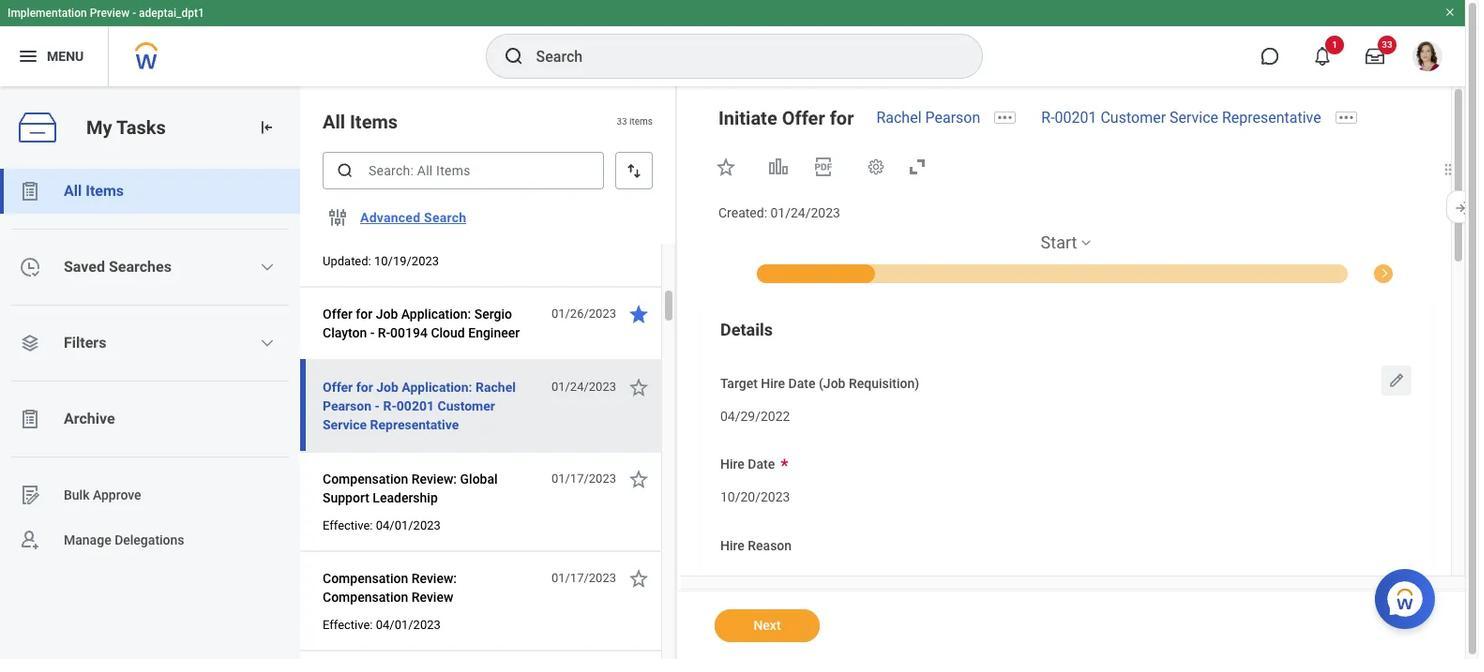 Task type: locate. For each thing, give the bounding box(es) containing it.
manage delegations
[[64, 533, 184, 548]]

0 horizontal spatial date
[[748, 457, 775, 472]]

04/01/2023 for support
[[376, 519, 441, 533]]

star image up "created:"
[[715, 156, 738, 178]]

hire up 10/20/2023 text field
[[721, 457, 745, 472]]

‎- for pearson
[[375, 399, 380, 414]]

justify image
[[17, 45, 39, 68]]

‎- up compensation review: global support leadership
[[375, 399, 380, 414]]

job
[[376, 307, 398, 322], [376, 380, 399, 395]]

3 effective: from the top
[[323, 618, 373, 632]]

2 effective: 04/01/2023 from the top
[[323, 618, 441, 632]]

1 vertical spatial representative
[[370, 418, 459, 433]]

r-
[[1042, 109, 1055, 127], [378, 326, 390, 341], [383, 399, 397, 414]]

items
[[630, 117, 653, 127]]

0 horizontal spatial pearson
[[323, 399, 372, 414]]

list containing all items
[[0, 169, 300, 563]]

review: inside compensation review: compensation review
[[412, 571, 457, 586]]

2 review: from the top
[[412, 571, 457, 586]]

1 vertical spatial application:
[[402, 380, 473, 395]]

1 horizontal spatial items
[[350, 111, 398, 133]]

33 inside 33 button
[[1382, 39, 1393, 50]]

hire left the reason
[[721, 538, 745, 553]]

Search: All Items text field
[[323, 152, 604, 190]]

1 vertical spatial search image
[[336, 161, 355, 180]]

offer up view printable version (pdf) 'image'
[[782, 107, 825, 129]]

0 vertical spatial representative
[[1223, 109, 1322, 127]]

1 vertical spatial review:
[[412, 571, 457, 586]]

application: for cloud
[[401, 307, 471, 322]]

offer inside offer for job application: rachel pearson ‎- r-00201 customer service representative
[[323, 380, 353, 395]]

representative up compensation review: global support leadership
[[370, 418, 459, 433]]

notifications large image
[[1314, 47, 1332, 66]]

0 horizontal spatial 00201
[[397, 399, 434, 414]]

review: up leadership
[[412, 472, 457, 487]]

all right transformation import image
[[323, 111, 345, 133]]

search
[[424, 210, 467, 225]]

0 horizontal spatial 33
[[617, 117, 627, 127]]

delegations
[[115, 533, 184, 548]]

0 horizontal spatial search image
[[336, 161, 355, 180]]

star image right 01/26/2023
[[628, 303, 650, 326]]

1 effective: 04/01/2023 from the top
[[323, 519, 441, 533]]

1 vertical spatial clipboard image
[[19, 408, 41, 431]]

33
[[1382, 39, 1393, 50], [617, 117, 627, 127]]

saved searches
[[64, 258, 172, 276]]

0 vertical spatial service
[[1170, 109, 1219, 127]]

01/24/2023
[[771, 205, 841, 221], [552, 380, 616, 394]]

offer for job application: rachel pearson ‎- r-00201 customer service representative button
[[323, 376, 541, 436]]

clipboard image
[[19, 180, 41, 203], [19, 408, 41, 431]]

0 horizontal spatial all
[[64, 182, 82, 200]]

‎- for clayton
[[370, 326, 375, 341]]

review: up review
[[412, 571, 457, 586]]

0 vertical spatial items
[[350, 111, 398, 133]]

1 vertical spatial pearson
[[323, 399, 372, 414]]

review:
[[412, 472, 457, 487], [412, 571, 457, 586]]

my tasks element
[[0, 86, 300, 660]]

clipboard image up 'clock check' icon
[[19, 180, 41, 203]]

compensation inside compensation review: global support leadership
[[323, 472, 408, 487]]

next button
[[715, 610, 820, 643]]

2 vertical spatial offer
[[323, 380, 353, 395]]

04/01/2023
[[376, 519, 441, 533], [376, 618, 441, 632]]

details element
[[700, 303, 1433, 660]]

08/08/2023
[[376, 228, 441, 242]]

all items
[[323, 111, 398, 133], [64, 182, 124, 200]]

1 effective: from the top
[[323, 228, 373, 242]]

hire right target
[[761, 376, 785, 391]]

list
[[0, 169, 300, 563]]

representative down notifications large 'icon'
[[1223, 109, 1322, 127]]

2 vertical spatial hire
[[721, 538, 745, 553]]

1 horizontal spatial search image
[[502, 45, 525, 68]]

gear image
[[867, 158, 886, 176]]

0 vertical spatial review:
[[412, 472, 457, 487]]

user plus image
[[19, 529, 41, 552]]

0 horizontal spatial customer
[[438, 399, 495, 414]]

0 vertical spatial r-
[[1042, 109, 1055, 127]]

job inside offer for job application: rachel pearson ‎- r-00201 customer service representative
[[376, 380, 399, 395]]

menu banner
[[0, 0, 1466, 86]]

all inside button
[[64, 182, 82, 200]]

1 vertical spatial items
[[86, 182, 124, 200]]

0 vertical spatial effective: 04/01/2023
[[323, 519, 441, 533]]

1 horizontal spatial all items
[[323, 111, 398, 133]]

offer inside offer for job application: sergio clayton ‎- r-00194 cloud engineer
[[323, 307, 353, 322]]

1 vertical spatial effective:
[[323, 519, 373, 533]]

hire date
[[721, 457, 775, 472]]

effective: 04/01/2023 down compensation review: compensation review
[[323, 618, 441, 632]]

‎- inside offer for job application: rachel pearson ‎- r-00201 customer service representative
[[375, 399, 380, 414]]

item list element
[[300, 86, 677, 660]]

job up 00194
[[376, 307, 398, 322]]

1 horizontal spatial service
[[1170, 109, 1219, 127]]

customer
[[1101, 109, 1166, 127], [438, 399, 495, 414]]

representative inside offer for job application: rachel pearson ‎- r-00201 customer service representative
[[370, 418, 459, 433]]

rachel
[[877, 109, 922, 127], [476, 380, 516, 395]]

rachel up fullscreen icon
[[877, 109, 922, 127]]

2 vertical spatial star image
[[628, 568, 650, 590]]

date left the (job
[[789, 376, 816, 391]]

0 horizontal spatial items
[[86, 182, 124, 200]]

all items inside the item list element
[[323, 111, 398, 133]]

1 vertical spatial star image
[[628, 303, 650, 326]]

for inside offer for job application: sergio clayton ‎- r-00194 cloud engineer
[[356, 307, 373, 322]]

1 vertical spatial 33
[[617, 117, 627, 127]]

filters
[[64, 334, 106, 352]]

1 vertical spatial customer
[[438, 399, 495, 414]]

33 inside the item list element
[[617, 117, 627, 127]]

rachel down 'engineer' at the left of page
[[476, 380, 516, 395]]

0 horizontal spatial representative
[[370, 418, 459, 433]]

04/01/2023 down leadership
[[376, 519, 441, 533]]

effective: 04/01/2023 down leadership
[[323, 519, 441, 533]]

01/24/2023 down 01/26/2023
[[552, 380, 616, 394]]

date up the hire date element at the bottom of the page
[[748, 457, 775, 472]]

0 horizontal spatial service
[[323, 418, 367, 433]]

‎-
[[370, 326, 375, 341], [375, 399, 380, 414]]

rachel pearson link
[[877, 109, 981, 127]]

clipboard image inside the all items button
[[19, 180, 41, 203]]

01/17/2023
[[552, 472, 616, 486], [552, 571, 616, 585]]

star image
[[628, 376, 650, 399], [628, 468, 650, 491], [628, 568, 650, 590]]

application: inside offer for job application: sergio clayton ‎- r-00194 cloud engineer
[[401, 307, 471, 322]]

review: for compensation
[[412, 571, 457, 586]]

2 vertical spatial for
[[356, 380, 373, 395]]

offer for job application: sergio clayton ‎- r-00194 cloud engineer
[[323, 307, 520, 341]]

job down 00194
[[376, 380, 399, 395]]

clipboard image inside archive button
[[19, 408, 41, 431]]

for up view printable version (pdf) 'image'
[[830, 107, 854, 129]]

representative
[[1223, 109, 1322, 127], [370, 418, 459, 433]]

leadership
[[373, 491, 438, 506]]

effective:
[[323, 228, 373, 242], [323, 519, 373, 533], [323, 618, 373, 632]]

1 horizontal spatial 01/24/2023
[[771, 205, 841, 221]]

pearson
[[926, 109, 981, 127], [323, 399, 372, 414]]

33 left profile logan mcneil 'icon' on the right
[[1382, 39, 1393, 50]]

1 01/17/2023 from the top
[[552, 472, 616, 486]]

effective: up updated:
[[323, 228, 373, 242]]

0 vertical spatial application:
[[401, 307, 471, 322]]

1 vertical spatial rachel
[[476, 380, 516, 395]]

view related information image
[[768, 156, 790, 178]]

0 vertical spatial ‎-
[[370, 326, 375, 341]]

1 vertical spatial all items
[[64, 182, 124, 200]]

0 vertical spatial 04/01/2023
[[376, 519, 441, 533]]

2 clipboard image from the top
[[19, 408, 41, 431]]

effective: 04/01/2023
[[323, 519, 441, 533], [323, 618, 441, 632]]

manage
[[64, 533, 111, 548]]

1 vertical spatial service
[[323, 418, 367, 433]]

requisition)
[[849, 376, 920, 391]]

compensation for compensation review: compensation review
[[323, 571, 408, 586]]

r- inside offer for job application: sergio clayton ‎- r-00194 cloud engineer
[[378, 326, 390, 341]]

rename image
[[19, 484, 41, 507]]

bulk
[[64, 488, 90, 503]]

implementation
[[8, 7, 87, 20]]

r- inside offer for job application: rachel pearson ‎- r-00201 customer service representative
[[383, 399, 397, 414]]

hire for hire reason
[[721, 538, 745, 553]]

chevron down image
[[260, 260, 275, 275]]

1 horizontal spatial rachel
[[877, 109, 922, 127]]

2 01/17/2023 from the top
[[552, 571, 616, 585]]

2 vertical spatial r-
[[383, 399, 397, 414]]

offer up "clayton" at the left of page
[[323, 307, 353, 322]]

0 vertical spatial all items
[[323, 111, 398, 133]]

filters button
[[0, 321, 300, 366]]

0 horizontal spatial 01/24/2023
[[552, 380, 616, 394]]

1 vertical spatial 01/24/2023
[[552, 380, 616, 394]]

for down "clayton" at the left of page
[[356, 380, 373, 395]]

review: inside compensation review: global support leadership
[[412, 472, 457, 487]]

01/17/2023 for compensation review: compensation review
[[552, 571, 616, 585]]

00201
[[1055, 109, 1097, 127], [397, 399, 434, 414]]

target hire date (job requisition)
[[721, 376, 920, 391]]

1 review: from the top
[[412, 472, 457, 487]]

effective: 04/01/2023 for review
[[323, 618, 441, 632]]

0 horizontal spatial star image
[[628, 303, 650, 326]]

bulk approve link
[[0, 473, 300, 518]]

0 vertical spatial effective:
[[323, 228, 373, 242]]

0 vertical spatial 33
[[1382, 39, 1393, 50]]

04/01/2023 down review
[[376, 618, 441, 632]]

‎- right "clayton" at the left of page
[[370, 326, 375, 341]]

1 vertical spatial for
[[356, 307, 373, 322]]

application:
[[401, 307, 471, 322], [402, 380, 473, 395]]

edit image
[[1388, 371, 1407, 390]]

pearson down "clayton" at the left of page
[[323, 399, 372, 414]]

0 horizontal spatial rachel
[[476, 380, 516, 395]]

1 horizontal spatial 00201
[[1055, 109, 1097, 127]]

application: up cloud
[[401, 307, 471, 322]]

compensation inside the start navigation
[[1384, 267, 1457, 280]]

1 vertical spatial effective: 04/01/2023
[[323, 618, 441, 632]]

items inside button
[[86, 182, 124, 200]]

compensation review: compensation review
[[323, 571, 457, 605]]

service
[[1170, 109, 1219, 127], [323, 418, 367, 433]]

33 left items
[[617, 117, 627, 127]]

application: down cloud
[[402, 380, 473, 395]]

r- for offer for job application: sergio clayton ‎- r-00194 cloud engineer
[[378, 326, 390, 341]]

advanced search
[[360, 210, 467, 225]]

0 vertical spatial hire
[[761, 376, 785, 391]]

hire for hire date
[[721, 457, 745, 472]]

3 star image from the top
[[628, 568, 650, 590]]

sort image
[[625, 161, 644, 180]]

2 star image from the top
[[628, 468, 650, 491]]

target hire date (job requisition) element
[[721, 396, 790, 431]]

1 vertical spatial 01/17/2023
[[552, 571, 616, 585]]

items
[[350, 111, 398, 133], [86, 182, 124, 200]]

0 vertical spatial clipboard image
[[19, 180, 41, 203]]

0 vertical spatial search image
[[502, 45, 525, 68]]

1 vertical spatial hire
[[721, 457, 745, 472]]

r-00201 customer service representative link
[[1042, 109, 1322, 127]]

1 star image from the top
[[628, 376, 650, 399]]

hire date element
[[721, 478, 790, 512]]

all
[[323, 111, 345, 133], [64, 182, 82, 200]]

2 effective: from the top
[[323, 519, 373, 533]]

for
[[830, 107, 854, 129], [356, 307, 373, 322], [356, 380, 373, 395]]

offer down "clayton" at the left of page
[[323, 380, 353, 395]]

for up "clayton" at the left of page
[[356, 307, 373, 322]]

01/24/2023 down view printable version (pdf) 'image'
[[771, 205, 841, 221]]

1 vertical spatial job
[[376, 380, 399, 395]]

compensation
[[1384, 267, 1457, 280], [323, 472, 408, 487], [323, 571, 408, 586], [323, 590, 408, 605]]

1 horizontal spatial customer
[[1101, 109, 1166, 127]]

sergio
[[475, 307, 512, 322]]

2 vertical spatial effective:
[[323, 618, 373, 632]]

1 horizontal spatial all
[[323, 111, 345, 133]]

pearson up fullscreen icon
[[926, 109, 981, 127]]

compensation review: global support leadership
[[323, 472, 498, 506]]

0 vertical spatial all
[[323, 111, 345, 133]]

clock check image
[[19, 256, 41, 279]]

1 vertical spatial 00201
[[397, 399, 434, 414]]

search image
[[502, 45, 525, 68], [336, 161, 355, 180]]

0 vertical spatial pearson
[[926, 109, 981, 127]]

0 vertical spatial 00201
[[1055, 109, 1097, 127]]

1 vertical spatial all
[[64, 182, 82, 200]]

compensation review: global support leadership button
[[323, 468, 541, 509]]

offer
[[782, 107, 825, 129], [323, 307, 353, 322], [323, 380, 353, 395]]

Search Workday  search field
[[536, 36, 943, 77]]

1
[[1333, 39, 1338, 50]]

for inside offer for job application: rachel pearson ‎- r-00201 customer service representative
[[356, 380, 373, 395]]

0 horizontal spatial all items
[[64, 182, 124, 200]]

all up 'saved'
[[64, 182, 82, 200]]

effective: down support
[[323, 519, 373, 533]]

1 horizontal spatial representative
[[1223, 109, 1322, 127]]

0 vertical spatial rachel
[[877, 109, 922, 127]]

all items button
[[0, 169, 300, 214]]

service inside offer for job application: rachel pearson ‎- r-00201 customer service representative
[[323, 418, 367, 433]]

job for 00194
[[376, 307, 398, 322]]

application: for customer
[[402, 380, 473, 395]]

view printable version (pdf) image
[[813, 156, 835, 178]]

date
[[789, 376, 816, 391], [748, 457, 775, 472]]

all items inside button
[[64, 182, 124, 200]]

compensation for compensation
[[1384, 267, 1457, 280]]

clayton
[[323, 326, 367, 341]]

‎- inside offer for job application: sergio clayton ‎- r-00194 cloud engineer
[[370, 326, 375, 341]]

0 vertical spatial star image
[[628, 376, 650, 399]]

0 vertical spatial date
[[789, 376, 816, 391]]

initiate offer for
[[719, 107, 854, 129]]

2 04/01/2023 from the top
[[376, 618, 441, 632]]

33 for 33
[[1382, 39, 1393, 50]]

-
[[132, 7, 136, 20]]

1 vertical spatial 04/01/2023
[[376, 618, 441, 632]]

star image
[[715, 156, 738, 178], [628, 303, 650, 326]]

1 horizontal spatial 33
[[1382, 39, 1393, 50]]

04/01/2023 for review
[[376, 618, 441, 632]]

application: inside offer for job application: rachel pearson ‎- r-00201 customer service representative
[[402, 380, 473, 395]]

job inside offer for job application: sergio clayton ‎- r-00194 cloud engineer
[[376, 307, 398, 322]]

effective: down compensation review: compensation review
[[323, 618, 373, 632]]

0 vertical spatial star image
[[715, 156, 738, 178]]

tasks
[[116, 116, 166, 138]]

0 vertical spatial job
[[376, 307, 398, 322]]

1 vertical spatial offer
[[323, 307, 353, 322]]

clipboard image left archive
[[19, 408, 41, 431]]

1 horizontal spatial date
[[789, 376, 816, 391]]

0 vertical spatial 01/17/2023
[[552, 472, 616, 486]]

review: for global
[[412, 472, 457, 487]]

1 vertical spatial ‎-
[[375, 399, 380, 414]]

reason
[[748, 538, 792, 553]]

1 04/01/2023 from the top
[[376, 519, 441, 533]]

1 clipboard image from the top
[[19, 180, 41, 203]]

1 vertical spatial r-
[[378, 326, 390, 341]]

1 vertical spatial star image
[[628, 468, 650, 491]]



Task type: describe. For each thing, give the bounding box(es) containing it.
menu button
[[0, 26, 108, 86]]

adeptai_dpt1
[[139, 7, 204, 20]]

created: 01/24/2023
[[719, 205, 841, 221]]

effective: 08/08/2023
[[323, 228, 441, 242]]

transformation import image
[[257, 118, 276, 137]]

compensation for compensation review: global support leadership
[[323, 472, 408, 487]]

saved searches button
[[0, 245, 300, 290]]

10/20/2023 text field
[[721, 478, 790, 511]]

00194
[[390, 326, 428, 341]]

offer for job application: sergio clayton ‎- r-00194 cloud engineer button
[[323, 303, 541, 344]]

inbox large image
[[1366, 47, 1385, 66]]

33 items
[[617, 117, 653, 127]]

search image inside the item list element
[[336, 161, 355, 180]]

01/17/2023 for compensation review: global support leadership
[[552, 472, 616, 486]]

saved
[[64, 258, 105, 276]]

0 vertical spatial customer
[[1101, 109, 1166, 127]]

1 button
[[1302, 36, 1345, 77]]

items inside the item list element
[[350, 111, 398, 133]]

all inside the item list element
[[323, 111, 345, 133]]

job for 00201
[[376, 380, 399, 395]]

approve
[[93, 488, 141, 503]]

for for offer for job application: sergio clayton ‎- r-00194 cloud engineer
[[356, 307, 373, 322]]

offer for job application: rachel pearson ‎- r-00201 customer service representative
[[323, 380, 516, 433]]

effective: for compensation review: global support leadership
[[323, 519, 373, 533]]

archive button
[[0, 397, 300, 442]]

chevron down image
[[260, 336, 275, 351]]

r- for offer for job application: rachel pearson ‎- r-00201 customer service representative
[[383, 399, 397, 414]]

perspective image
[[19, 332, 41, 355]]

offer for offer for job application: sergio clayton ‎- r-00194 cloud engineer
[[323, 307, 353, 322]]

10/19/2023
[[374, 254, 439, 268]]

1 horizontal spatial star image
[[715, 156, 738, 178]]

engineer
[[468, 326, 520, 341]]

(job
[[819, 376, 846, 391]]

for for offer for job application: rachel pearson ‎- r-00201 customer service representative
[[356, 380, 373, 395]]

start navigation
[[700, 232, 1457, 283]]

0 vertical spatial offer
[[782, 107, 825, 129]]

33 for 33 items
[[617, 117, 627, 127]]

10/20/2023
[[721, 490, 790, 505]]

star image for compensation review: compensation review
[[628, 568, 650, 590]]

compensation button
[[1373, 262, 1457, 283]]

rachel inside offer for job application: rachel pearson ‎- r-00201 customer service representative
[[476, 380, 516, 395]]

my
[[86, 116, 112, 138]]

0 vertical spatial 01/24/2023
[[771, 205, 841, 221]]

support
[[323, 491, 370, 506]]

04/29/2022 text field
[[721, 397, 790, 430]]

r-00201 customer service representative
[[1042, 109, 1322, 127]]

rachel pearson
[[877, 109, 981, 127]]

next
[[754, 618, 781, 633]]

compensation review: compensation review button
[[323, 568, 541, 609]]

chevron right image
[[1373, 262, 1396, 279]]

01/26/2023
[[552, 307, 616, 321]]

profile logan mcneil image
[[1413, 41, 1443, 75]]

cloud
[[431, 326, 465, 341]]

1 horizontal spatial pearson
[[926, 109, 981, 127]]

customer inside offer for job application: rachel pearson ‎- r-00201 customer service representative
[[438, 399, 495, 414]]

advanced search button
[[353, 199, 474, 236]]

details
[[721, 320, 773, 339]]

my tasks
[[86, 116, 166, 138]]

created:
[[719, 205, 768, 221]]

searches
[[109, 258, 172, 276]]

start
[[1041, 232, 1078, 252]]

hire reason
[[721, 538, 792, 553]]

04/29/2022
[[721, 409, 790, 424]]

preview
[[90, 7, 130, 20]]

manage delegations link
[[0, 518, 300, 563]]

clipboard image for all items
[[19, 180, 41, 203]]

pearson inside offer for job application: rachel pearson ‎- r-00201 customer service representative
[[323, 399, 372, 414]]

implementation preview -   adeptai_dpt1
[[8, 7, 204, 20]]

star image for compensation review: global support leadership
[[628, 468, 650, 491]]

start button
[[1041, 232, 1078, 254]]

configure image
[[327, 206, 349, 229]]

fullscreen image
[[906, 156, 929, 178]]

updated:
[[323, 254, 371, 268]]

updated: 10/19/2023
[[323, 254, 439, 268]]

initiate
[[719, 107, 778, 129]]

00201 inside offer for job application: rachel pearson ‎- r-00201 customer service representative
[[397, 399, 434, 414]]

advanced
[[360, 210, 421, 225]]

review
[[412, 590, 454, 605]]

effective: for compensation review: compensation review
[[323, 618, 373, 632]]

archive
[[64, 410, 115, 428]]

effective: 04/01/2023 for support
[[323, 519, 441, 533]]

bulk approve
[[64, 488, 141, 503]]

33 button
[[1355, 36, 1397, 77]]

menu
[[47, 48, 84, 63]]

01/24/2023 inside the item list element
[[552, 380, 616, 394]]

global
[[460, 472, 498, 487]]

target
[[721, 376, 758, 391]]

1 vertical spatial date
[[748, 457, 775, 472]]

offer for offer for job application: rachel pearson ‎- r-00201 customer service representative
[[323, 380, 353, 395]]

close environment banner image
[[1445, 7, 1456, 18]]

search image inside menu banner
[[502, 45, 525, 68]]

0 vertical spatial for
[[830, 107, 854, 129]]

clipboard image for archive
[[19, 408, 41, 431]]



Task type: vqa. For each thing, say whether or not it's contained in the screenshot.
View inside the Avg. Compa-Ratio by Gender & Age Group element
no



